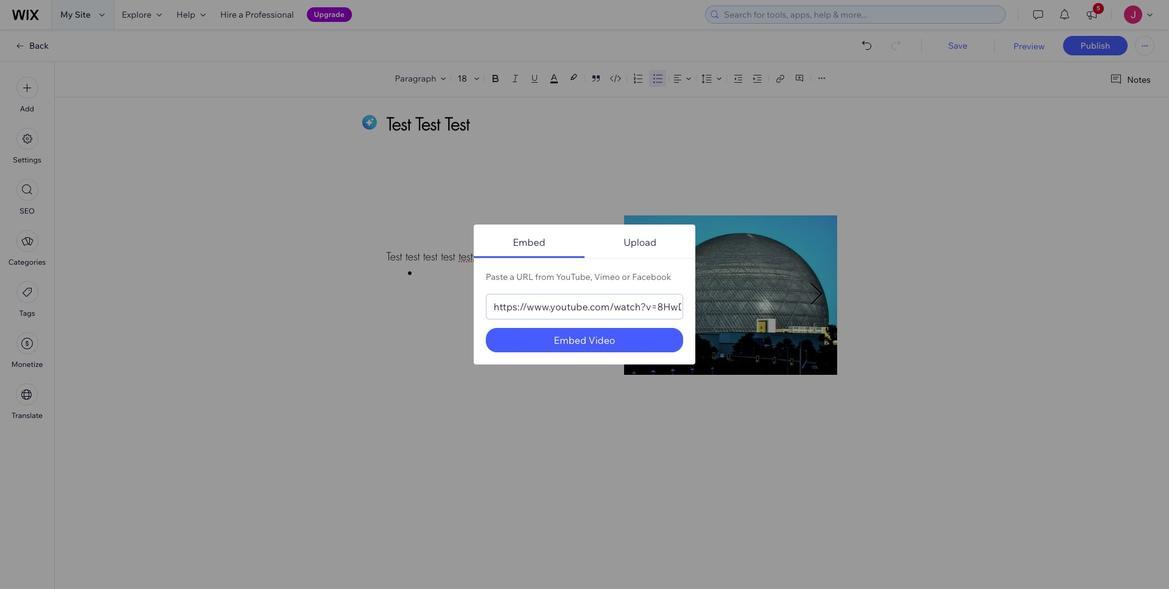 Task type: locate. For each thing, give the bounding box(es) containing it.
a left url
[[510, 272, 515, 283]]

2 test from the left
[[423, 250, 438, 264]]

back button
[[15, 40, 49, 51]]

0 vertical spatial a
[[239, 9, 243, 20]]

menu
[[0, 69, 54, 428]]

a inside tab list
[[510, 272, 515, 283]]

0 horizontal spatial embed
[[513, 236, 546, 248]]

0 vertical spatial embed
[[513, 236, 546, 248]]

professional
[[245, 9, 294, 20]]

Search for tools, apps, help & more... field
[[721, 6, 1002, 23]]

embed
[[513, 236, 546, 248], [554, 334, 587, 347]]

1 vertical spatial a
[[510, 272, 515, 283]]

5 button
[[1079, 0, 1106, 29]]

help
[[177, 9, 195, 20]]

embed for embed
[[513, 236, 546, 248]]

notes button
[[1106, 71, 1155, 88]]

embed left video
[[554, 334, 587, 347]]

menu containing add
[[0, 69, 54, 428]]

1 horizontal spatial a
[[510, 272, 515, 283]]

a for url
[[510, 272, 515, 283]]

2 horizontal spatial test
[[441, 250, 455, 264]]

1 vertical spatial embed
[[554, 334, 587, 347]]

a right hire
[[239, 9, 243, 20]]

save button
[[934, 40, 983, 51]]

my
[[60, 9, 73, 20]]

a
[[239, 9, 243, 20], [510, 272, 515, 283]]

save
[[949, 40, 968, 51]]

add
[[20, 104, 34, 113]]

publish button
[[1064, 36, 1128, 55]]

a inside "hire a professional" link
[[239, 9, 243, 20]]

5
[[1097, 4, 1101, 12]]

paragraph
[[395, 73, 436, 84]]

0 horizontal spatial test
[[406, 250, 420, 264]]

upload
[[624, 236, 657, 248]]

test
[[406, 250, 420, 264], [423, 250, 438, 264], [441, 250, 455, 264]]

tab list
[[474, 228, 696, 353]]

embed video button
[[486, 328, 684, 353]]

url
[[517, 272, 534, 283]]

test
[[386, 250, 402, 264]]

a for professional
[[239, 9, 243, 20]]

Font Size field
[[457, 72, 470, 85]]

help button
[[169, 0, 213, 29]]

test test test test testx
[[386, 250, 478, 264]]

embed up url
[[513, 236, 546, 248]]

0 horizontal spatial a
[[239, 9, 243, 20]]

1 horizontal spatial test
[[423, 250, 438, 264]]

vimeo
[[594, 272, 620, 283]]

seo button
[[16, 179, 38, 216]]

upload button
[[585, 228, 696, 258]]

1 horizontal spatial embed
[[554, 334, 587, 347]]



Task type: describe. For each thing, give the bounding box(es) containing it.
site
[[75, 9, 91, 20]]

add button
[[16, 77, 38, 113]]

notes
[[1128, 74, 1151, 85]]

tags
[[19, 309, 35, 318]]

hire a professional
[[220, 9, 294, 20]]

paste
[[486, 272, 508, 283]]

Add a Catchy Title text field
[[386, 113, 824, 135]]

settings
[[13, 155, 41, 164]]

translate button
[[12, 384, 43, 420]]

1 test from the left
[[406, 250, 420, 264]]

upgrade button
[[307, 7, 352, 22]]

video
[[589, 334, 616, 347]]

explore
[[122, 9, 152, 20]]

my site
[[60, 9, 91, 20]]

monetize button
[[11, 333, 43, 369]]

embed button
[[474, 228, 585, 258]]

upgrade
[[314, 10, 345, 19]]

hire
[[220, 9, 237, 20]]

paragraph button
[[393, 70, 449, 87]]

monetize
[[11, 360, 43, 369]]

preview
[[1014, 41, 1045, 52]]

from
[[535, 272, 554, 283]]

e.g. www.youtube.com/example url field
[[486, 294, 684, 320]]

translate
[[12, 411, 43, 420]]

hire a professional link
[[213, 0, 301, 29]]

settings button
[[13, 128, 41, 164]]

categories
[[8, 258, 46, 267]]

tab list containing embed
[[474, 228, 696, 353]]

tags button
[[16, 281, 38, 318]]

publish
[[1081, 40, 1111, 51]]

preview button
[[1014, 41, 1045, 52]]

3 test from the left
[[441, 250, 455, 264]]

seo
[[19, 206, 35, 216]]

facebook
[[632, 272, 671, 283]]

embed for embed video
[[554, 334, 587, 347]]

paste a url from youtube, vimeo or facebook
[[486, 272, 671, 283]]

back
[[29, 40, 49, 51]]

testx
[[459, 250, 478, 264]]

or
[[622, 272, 630, 283]]

youtube,
[[556, 272, 593, 283]]

categories button
[[8, 230, 46, 267]]

embed video
[[554, 334, 616, 347]]



Task type: vqa. For each thing, say whether or not it's contained in the screenshot.
Help in the top of the page
yes



